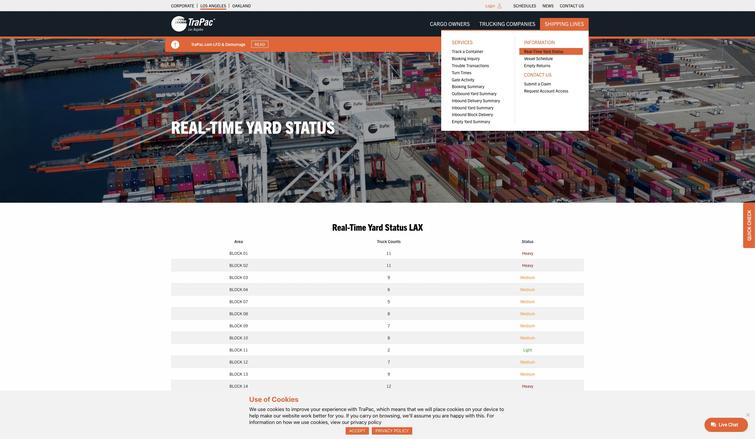 Task type: locate. For each thing, give the bounding box(es) containing it.
contact us up the lines
[[560, 3, 584, 8]]

returns
[[537, 63, 551, 68]]

10 block from the top
[[230, 360, 242, 365]]

1 your from the left
[[311, 407, 321, 413]]

assume
[[414, 413, 432, 419]]

real-time yard status lax
[[332, 221, 423, 233]]

vessel schedule link
[[520, 55, 583, 62]]

1 vertical spatial contact us
[[525, 72, 552, 78]]

our right make on the bottom left
[[274, 413, 281, 419]]

block for block 14
[[230, 384, 242, 389]]

12 up which
[[387, 384, 391, 389]]

on left how
[[276, 420, 282, 426]]

menu containing track a container
[[447, 48, 511, 125]]

use down the work
[[301, 420, 309, 426]]

medium for block 04
[[521, 287, 535, 293]]

block down block 11 at the bottom of the page
[[230, 360, 242, 365]]

0 horizontal spatial contact
[[525, 72, 545, 78]]

a left claim
[[538, 81, 540, 87]]

1 you from the left
[[351, 413, 359, 419]]

2 vertical spatial inbound
[[452, 112, 467, 117]]

1 horizontal spatial to
[[500, 407, 504, 413]]

time
[[534, 49, 543, 54], [210, 116, 243, 137], [350, 221, 366, 233]]

trapac,
[[359, 407, 375, 413]]

13
[[243, 372, 248, 377]]

0 horizontal spatial time
[[210, 116, 243, 137]]

trapac.com
[[191, 41, 212, 47]]

11
[[387, 251, 391, 256], [387, 263, 391, 268], [243, 348, 248, 353]]

a inside the track a container booking inquiry trouble transactions turn times gate activity booking summary outbound yard summary inbound delivery summary inbound yard summary inbound block delivery empty yard summary
[[463, 49, 465, 54]]

0 vertical spatial we
[[418, 407, 424, 413]]

block left 17
[[230, 420, 242, 426]]

real-time yard status
[[171, 116, 335, 137]]

0 vertical spatial inbound
[[452, 98, 467, 103]]

1 horizontal spatial 12
[[387, 384, 391, 389]]

contact us link up the lines
[[560, 1, 584, 10]]

block left the 16
[[230, 408, 242, 414]]

1 vertical spatial empty
[[452, 119, 464, 124]]

contact up the submit
[[525, 72, 545, 78]]

7 up 2
[[388, 323, 390, 329]]

1 vertical spatial use
[[301, 420, 309, 426]]

7
[[388, 323, 390, 329], [388, 360, 390, 365]]

1 vertical spatial us
[[546, 72, 552, 78]]

medium for block 10
[[521, 336, 535, 341]]

us for the top contact us link
[[579, 3, 584, 8]]

website
[[282, 413, 300, 419]]

13 block from the top
[[230, 396, 242, 401]]

1 vertical spatial 9
[[388, 372, 390, 377]]

1 horizontal spatial time
[[350, 221, 366, 233]]

8 medium from the top
[[521, 372, 535, 377]]

7 down 2
[[388, 360, 390, 365]]

1 to from the left
[[286, 407, 290, 413]]

9 for block 13
[[388, 372, 390, 377]]

means
[[391, 407, 406, 413]]

2 horizontal spatial time
[[534, 49, 543, 54]]

1 horizontal spatial on
[[373, 413, 378, 419]]

block for block 02
[[230, 263, 242, 268]]

block for block 09
[[230, 323, 242, 329]]

1 vertical spatial time
[[210, 116, 243, 137]]

1 horizontal spatial with
[[466, 413, 475, 419]]

contact us inside menu item
[[525, 72, 552, 78]]

status inside "real-time yard status vessel schedule empty returns"
[[552, 49, 564, 54]]

menu bar containing schedules
[[511, 1, 588, 10]]

6 medium from the top
[[521, 336, 535, 341]]

1 inbound from the top
[[452, 98, 467, 103]]

9 up the '6'
[[388, 275, 390, 280]]

2 horizontal spatial real-
[[525, 49, 534, 54]]

block for block 08
[[230, 311, 242, 317]]

0 vertical spatial real-
[[525, 49, 534, 54]]

are
[[442, 413, 449, 419]]

3 8 from the top
[[388, 408, 390, 414]]

2 5 from the top
[[388, 420, 390, 426]]

information link
[[520, 37, 583, 48]]

our down if
[[342, 420, 350, 426]]

submit
[[525, 81, 537, 87]]

menu for information
[[520, 48, 583, 69]]

heavy for block 02
[[523, 263, 534, 268]]

1 block from the top
[[230, 251, 242, 256]]

0 vertical spatial 11
[[387, 251, 391, 256]]

news
[[543, 3, 554, 8]]

1 cookies from the left
[[267, 407, 285, 413]]

1 vertical spatial heavy
[[523, 263, 534, 268]]

2 vertical spatial 8
[[388, 408, 390, 414]]

angeles
[[209, 3, 226, 8]]

contact inside menu item
[[525, 72, 545, 78]]

status for real-time yard status
[[285, 116, 335, 137]]

contact us down returns
[[525, 72, 552, 78]]

with up if
[[348, 407, 357, 413]]

companies
[[507, 20, 536, 27]]

0 horizontal spatial empty
[[452, 119, 464, 124]]

10
[[243, 336, 248, 341]]

1 horizontal spatial contact us
[[560, 3, 584, 8]]

us inside menu item
[[546, 72, 552, 78]]

banner containing cargo owners
[[0, 11, 756, 131]]

2 vertical spatial heavy
[[523, 384, 534, 389]]

0 horizontal spatial to
[[286, 407, 290, 413]]

cookies up make on the bottom left
[[267, 407, 285, 413]]

corporate link
[[171, 1, 194, 10]]

2 8 from the top
[[388, 336, 390, 341]]

2 medium from the top
[[521, 287, 535, 293]]

block left 08 on the bottom left of page
[[230, 311, 242, 317]]

empty down the vessel
[[525, 63, 536, 68]]

your up this.
[[473, 407, 483, 413]]

a
[[463, 49, 465, 54], [538, 81, 540, 87]]

inbound yard summary link
[[447, 104, 511, 111]]

block left '01'
[[230, 251, 242, 256]]

medium for block 08
[[521, 311, 535, 317]]

real- for real-time yard status vessel schedule empty returns
[[525, 49, 534, 54]]

light image
[[498, 4, 502, 8]]

vessel
[[525, 56, 536, 61]]

0 horizontal spatial 12
[[243, 360, 248, 365]]

privacy policy link
[[372, 428, 413, 435]]

0 horizontal spatial a
[[463, 49, 465, 54]]

contact us link up claim
[[520, 69, 583, 80]]

0 vertical spatial a
[[463, 49, 465, 54]]

5 down browsing,
[[388, 420, 390, 426]]

contact for contact us link to the bottom
[[525, 72, 545, 78]]

1 horizontal spatial real-
[[332, 221, 350, 233]]

0 horizontal spatial on
[[276, 420, 282, 426]]

menu bar containing cargo owners
[[426, 18, 589, 131]]

1 vertical spatial booking
[[452, 84, 467, 89]]

with left this.
[[466, 413, 475, 419]]

1 horizontal spatial empty
[[525, 63, 536, 68]]

contact up shipping lines
[[560, 3, 578, 8]]

1 vertical spatial 7
[[388, 360, 390, 365]]

5 block from the top
[[230, 299, 242, 305]]

2 9 from the top
[[388, 372, 390, 377]]

1 8 from the top
[[388, 311, 390, 317]]

delivery down inbound yard summary link
[[479, 112, 493, 117]]

8 block from the top
[[230, 336, 242, 341]]

0 vertical spatial heavy
[[523, 251, 534, 256]]

heavy for block 14
[[523, 384, 534, 389]]

block 15
[[230, 396, 248, 401]]

3 inbound from the top
[[452, 112, 467, 117]]

5 down the '6'
[[388, 299, 390, 305]]

0 vertical spatial contact us
[[560, 3, 584, 8]]

quick
[[747, 227, 753, 241]]

to right device
[[500, 407, 504, 413]]

1 5 from the top
[[388, 299, 390, 305]]

booking up outbound
[[452, 84, 467, 89]]

5 medium from the top
[[521, 323, 535, 329]]

you down place
[[433, 413, 441, 419]]

2 vertical spatial 11
[[243, 348, 248, 353]]

status
[[552, 49, 564, 54], [285, 116, 335, 137], [385, 221, 408, 233], [522, 239, 534, 244]]

menu containing services
[[442, 30, 589, 131]]

banner
[[0, 11, 756, 131]]

7 block from the top
[[230, 323, 242, 329]]

0 horizontal spatial real-
[[171, 116, 210, 137]]

read link
[[251, 41, 269, 48]]

cargo owners
[[430, 20, 470, 27]]

block for block 01
[[230, 251, 242, 256]]

block 11
[[230, 348, 248, 353]]

1 vertical spatial real-
[[171, 116, 210, 137]]

1 horizontal spatial your
[[473, 407, 483, 413]]

1 vertical spatial delivery
[[479, 112, 493, 117]]

menu containing submit a claim
[[520, 80, 583, 94]]

1 horizontal spatial a
[[538, 81, 540, 87]]

block 13
[[230, 372, 248, 377]]

us up the lines
[[579, 3, 584, 8]]

8 down the '6'
[[388, 311, 390, 317]]

medium for block 07
[[521, 299, 535, 305]]

block for block 03
[[230, 275, 242, 280]]

you
[[351, 413, 359, 419], [433, 413, 441, 419]]

block left 15
[[230, 396, 242, 401]]

information menu item
[[520, 37, 583, 69]]

turn
[[452, 70, 460, 75]]

summary up inbound block delivery link on the top of the page
[[477, 105, 494, 110]]

block 02
[[230, 263, 248, 268]]

for
[[487, 413, 495, 419]]

1 horizontal spatial you
[[433, 413, 441, 419]]

block 10
[[230, 336, 248, 341]]

heavy
[[523, 251, 534, 256], [523, 263, 534, 268], [523, 384, 534, 389]]

work
[[301, 413, 312, 419]]

0 vertical spatial 8
[[388, 311, 390, 317]]

claim
[[541, 81, 551, 87]]

block left 02
[[230, 263, 242, 268]]

1 vertical spatial 5
[[388, 420, 390, 426]]

that
[[407, 407, 416, 413]]

6
[[388, 287, 390, 293]]

1 horizontal spatial us
[[579, 3, 584, 8]]

your up better
[[311, 407, 321, 413]]

us down empty returns link
[[546, 72, 552, 78]]

3 heavy from the top
[[523, 384, 534, 389]]

cookies up the happy at right bottom
[[447, 407, 464, 413]]

news link
[[543, 1, 554, 10]]

block 14
[[230, 384, 248, 389]]

you right if
[[351, 413, 359, 419]]

on left device
[[466, 407, 471, 413]]

menu containing real-time yard status
[[520, 48, 583, 69]]

3 block from the top
[[230, 275, 242, 280]]

if
[[346, 413, 349, 419]]

0 vertical spatial use
[[258, 407, 266, 413]]

accept link
[[346, 428, 369, 435]]

block down block 10
[[230, 348, 242, 353]]

empty down inbound block delivery link on the top of the page
[[452, 119, 464, 124]]

2 vertical spatial time
[[350, 221, 366, 233]]

contact us link
[[560, 1, 584, 10], [520, 69, 583, 80]]

1 7 from the top
[[388, 323, 390, 329]]

1 vertical spatial contact
[[525, 72, 545, 78]]

schedules link
[[514, 1, 537, 10]]

empty inside the track a container booking inquiry trouble transactions turn times gate activity booking summary outbound yard summary inbound delivery summary inbound yard summary inbound block delivery empty yard summary
[[452, 119, 464, 124]]

menu
[[442, 30, 589, 131], [447, 48, 511, 125], [520, 48, 583, 69], [520, 80, 583, 94]]

3 medium from the top
[[521, 299, 535, 305]]

status for real-time yard status lax
[[385, 221, 408, 233]]

07
[[243, 299, 248, 305]]

block left 07
[[230, 299, 242, 305]]

block left 04
[[230, 287, 242, 293]]

transactions
[[467, 63, 489, 68]]

2 booking from the top
[[452, 84, 467, 89]]

block 16
[[230, 408, 248, 414]]

block left 09
[[230, 323, 242, 329]]

trucking
[[480, 20, 505, 27]]

medium
[[521, 275, 535, 280], [521, 287, 535, 293], [521, 299, 535, 305], [521, 311, 535, 317], [521, 323, 535, 329], [521, 336, 535, 341], [521, 360, 535, 365], [521, 372, 535, 377]]

2 vertical spatial real-
[[332, 221, 350, 233]]

use up make on the bottom left
[[258, 407, 266, 413]]

1 vertical spatial inbound
[[452, 105, 467, 110]]

menu bar
[[511, 1, 588, 10], [426, 18, 589, 131]]

1 horizontal spatial use
[[301, 420, 309, 426]]

0 horizontal spatial your
[[311, 407, 321, 413]]

02
[[243, 263, 248, 268]]

owners
[[449, 20, 470, 27]]

1 vertical spatial 8
[[388, 336, 390, 341]]

read
[[255, 42, 265, 47]]

block
[[468, 112, 478, 117]]

12 up 13
[[243, 360, 248, 365]]

1 booking from the top
[[452, 56, 467, 61]]

0 vertical spatial time
[[534, 49, 543, 54]]

menu for services
[[447, 48, 511, 125]]

6 block from the top
[[230, 311, 242, 317]]

0 vertical spatial 5
[[388, 299, 390, 305]]

time for real-time yard status vessel schedule empty returns
[[534, 49, 543, 54]]

1 vertical spatial a
[[538, 81, 540, 87]]

1 vertical spatial our
[[342, 420, 350, 426]]

1 vertical spatial menu bar
[[426, 18, 589, 131]]

0 horizontal spatial cookies
[[267, 407, 285, 413]]

los angeles image
[[171, 16, 215, 32]]

medium for block 03
[[521, 275, 535, 280]]

real- for real-time yard status
[[171, 116, 210, 137]]

gate
[[452, 77, 461, 82]]

0 horizontal spatial we
[[294, 420, 300, 426]]

use
[[258, 407, 266, 413], [301, 420, 309, 426]]

no image
[[745, 413, 751, 418]]

12 block from the top
[[230, 384, 242, 389]]

4 medium from the top
[[521, 311, 535, 317]]

9 block from the top
[[230, 348, 242, 353]]

9 down 2
[[388, 372, 390, 377]]

4 block from the top
[[230, 287, 242, 293]]

block left 03
[[230, 275, 242, 280]]

0 vertical spatial booking
[[452, 56, 467, 61]]

15 block from the top
[[230, 420, 242, 426]]

summary up "inbound delivery summary" link
[[480, 91, 497, 96]]

a inside submit a claim request account access
[[538, 81, 540, 87]]

to up website
[[286, 407, 290, 413]]

8 up 2
[[388, 336, 390, 341]]

0 horizontal spatial us
[[546, 72, 552, 78]]

we
[[249, 407, 257, 413]]

block left 10
[[230, 336, 242, 341]]

0 vertical spatial contact us link
[[560, 1, 584, 10]]

1 horizontal spatial contact
[[560, 3, 578, 8]]

we up assume
[[418, 407, 424, 413]]

1 vertical spatial on
[[373, 413, 378, 419]]

our
[[274, 413, 281, 419], [342, 420, 350, 426]]

booking
[[452, 56, 467, 61], [452, 84, 467, 89]]

14 block from the top
[[230, 408, 242, 414]]

time inside "real-time yard status vessel schedule empty returns"
[[534, 49, 543, 54]]

1 horizontal spatial our
[[342, 420, 350, 426]]

cookies,
[[311, 420, 329, 426]]

1 heavy from the top
[[523, 251, 534, 256]]

shipping lines menu item
[[442, 18, 589, 131]]

block 03
[[230, 275, 248, 280]]

2 inbound from the top
[[452, 105, 467, 110]]

summary down inbound block delivery link on the top of the page
[[473, 119, 490, 124]]

inbound
[[452, 98, 467, 103], [452, 105, 467, 110], [452, 112, 467, 117]]

we down website
[[294, 420, 300, 426]]

block left 14
[[230, 384, 242, 389]]

0 vertical spatial 9
[[388, 275, 390, 280]]

0 vertical spatial delivery
[[468, 98, 482, 103]]

us for contact us link to the bottom
[[546, 72, 552, 78]]

booking inquiry link
[[447, 55, 511, 62]]

delivery up inbound yard summary link
[[468, 98, 482, 103]]

real- inside "real-time yard status vessel schedule empty returns"
[[525, 49, 534, 54]]

yard
[[543, 49, 551, 54], [471, 91, 479, 96], [468, 105, 476, 110], [246, 116, 282, 137], [465, 119, 472, 124], [368, 221, 383, 233]]

a right track
[[463, 49, 465, 54]]

0 horizontal spatial our
[[274, 413, 281, 419]]

1 vertical spatial 11
[[387, 263, 391, 268]]

2 heavy from the top
[[523, 263, 534, 268]]

your
[[311, 407, 321, 413], [473, 407, 483, 413]]

track a container link
[[447, 48, 511, 55]]

2 7 from the top
[[388, 360, 390, 365]]

0 vertical spatial us
[[579, 3, 584, 8]]

&
[[222, 41, 225, 47]]

0 vertical spatial 7
[[388, 323, 390, 329]]

summary up outbound yard summary link
[[468, 84, 485, 89]]

to
[[286, 407, 290, 413], [500, 407, 504, 413]]

0 vertical spatial with
[[348, 407, 357, 413]]

8 for block 10
[[388, 336, 390, 341]]

2 horizontal spatial on
[[466, 407, 471, 413]]

0 vertical spatial empty
[[525, 63, 536, 68]]

11 block from the top
[[230, 372, 242, 377]]

help
[[249, 413, 259, 419]]

1 medium from the top
[[521, 275, 535, 280]]

1 vertical spatial with
[[466, 413, 475, 419]]

booking up trouble
[[452, 56, 467, 61]]

8 left means
[[388, 408, 390, 414]]

04
[[243, 287, 248, 293]]

0 horizontal spatial you
[[351, 413, 359, 419]]

0 horizontal spatial contact us
[[525, 72, 552, 78]]

block left 13
[[230, 372, 242, 377]]

1 horizontal spatial we
[[418, 407, 424, 413]]

better
[[313, 413, 327, 419]]

0 vertical spatial menu bar
[[511, 1, 588, 10]]

on up policy
[[373, 413, 378, 419]]

cookies
[[267, 407, 285, 413], [447, 407, 464, 413]]

block for block 10
[[230, 336, 242, 341]]

2 block from the top
[[230, 263, 242, 268]]

1 horizontal spatial cookies
[[447, 407, 464, 413]]

0 vertical spatial contact
[[560, 3, 578, 8]]

happy
[[451, 413, 464, 419]]

1 9 from the top
[[388, 275, 390, 280]]

7 medium from the top
[[521, 360, 535, 365]]



Task type: describe. For each thing, give the bounding box(es) containing it.
menu for contact us
[[520, 80, 583, 94]]

empty yard summary link
[[447, 118, 511, 125]]

shipping
[[545, 20, 569, 27]]

17
[[243, 420, 248, 426]]

0 vertical spatial on
[[466, 407, 471, 413]]

7 for block 12
[[388, 360, 390, 365]]

2 to from the left
[[500, 407, 504, 413]]

outbound yard summary link
[[447, 90, 511, 97]]

block for block 12
[[230, 360, 242, 365]]

demurrage
[[226, 41, 246, 47]]

corporate
[[171, 3, 194, 8]]

9 for block 03
[[388, 275, 390, 280]]

block 07
[[230, 299, 248, 305]]

contact us for contact us link to the bottom
[[525, 72, 552, 78]]

8 for block 16
[[388, 408, 390, 414]]

empty returns link
[[520, 62, 583, 69]]

shipping lines link
[[541, 18, 589, 30]]

status for real-time yard status vessel schedule empty returns
[[552, 49, 564, 54]]

track a container booking inquiry trouble transactions turn times gate activity booking summary outbound yard summary inbound delivery summary inbound yard summary inbound block delivery empty yard summary
[[452, 49, 500, 124]]

cargo owners link
[[426, 18, 475, 30]]

policy
[[368, 420, 382, 426]]

cookies
[[272, 396, 299, 404]]

los
[[201, 3, 208, 8]]

we'll
[[403, 413, 413, 419]]

truck
[[377, 239, 387, 244]]

trouble transactions link
[[447, 62, 511, 69]]

2 cookies from the left
[[447, 407, 464, 413]]

real-time yard status link
[[520, 48, 583, 55]]

5 for block 17
[[388, 420, 390, 426]]

lfd
[[213, 41, 221, 47]]

light
[[524, 348, 533, 353]]

services link
[[447, 37, 511, 48]]

privacy
[[376, 429, 393, 434]]

counts
[[388, 239, 401, 244]]

account
[[540, 88, 555, 94]]

lines
[[570, 20, 584, 27]]

submit a claim request account access
[[525, 81, 569, 94]]

check
[[747, 211, 753, 226]]

block for block 04
[[230, 287, 242, 293]]

this.
[[476, 413, 486, 419]]

view
[[331, 420, 341, 426]]

container
[[466, 49, 484, 54]]

trapac.com lfd & demurrage
[[191, 41, 246, 47]]

a for submit
[[538, 81, 540, 87]]

real-time yard status vessel schedule empty returns
[[525, 49, 564, 68]]

trucking companies
[[480, 20, 536, 27]]

information
[[525, 39, 555, 45]]

privacy policy
[[376, 429, 409, 434]]

inbound block delivery link
[[447, 111, 511, 118]]

8 for block 08
[[388, 311, 390, 317]]

services menu item
[[447, 37, 511, 125]]

11 for block 02
[[387, 263, 391, 268]]

track
[[452, 49, 462, 54]]

medium for block 09
[[521, 323, 535, 329]]

time for real-time yard status
[[210, 116, 243, 137]]

real- for real-time yard status lax
[[332, 221, 350, 233]]

use
[[249, 396, 262, 404]]

for
[[328, 413, 334, 419]]

oakland link
[[233, 1, 251, 10]]

services
[[452, 39, 473, 45]]

area
[[235, 239, 243, 244]]

0 vertical spatial 12
[[243, 360, 248, 365]]

08
[[243, 311, 248, 317]]

time for real-time yard status lax
[[350, 221, 366, 233]]

empty inside "real-time yard status vessel schedule empty returns"
[[525, 63, 536, 68]]

a for track
[[463, 49, 465, 54]]

inbound delivery summary link
[[447, 97, 511, 104]]

block for block 07
[[230, 299, 242, 305]]

block for block 13
[[230, 372, 242, 377]]

11 for block 01
[[387, 251, 391, 256]]

14
[[243, 384, 248, 389]]

menu bar inside banner
[[426, 18, 589, 131]]

2 vertical spatial on
[[276, 420, 282, 426]]

medium for block 12
[[521, 360, 535, 365]]

1 vertical spatial contact us link
[[520, 69, 583, 80]]

menu for shipping lines
[[442, 30, 589, 131]]

block 12
[[230, 360, 248, 365]]

solid image
[[171, 41, 179, 49]]

block 04
[[230, 287, 248, 293]]

of
[[264, 396, 270, 404]]

1 vertical spatial we
[[294, 420, 300, 426]]

trouble
[[452, 63, 466, 68]]

block for block 16
[[230, 408, 242, 414]]

gate activity link
[[447, 76, 511, 83]]

0 horizontal spatial use
[[258, 407, 266, 413]]

yard inside "real-time yard status vessel schedule empty returns"
[[543, 49, 551, 54]]

heavy for block 01
[[523, 251, 534, 256]]

block for block 17
[[230, 420, 242, 426]]

lax
[[409, 221, 423, 233]]

request
[[525, 88, 539, 94]]

5 for block 07
[[388, 299, 390, 305]]

block for block 11
[[230, 348, 242, 353]]

2 your from the left
[[473, 407, 483, 413]]

schedules
[[514, 3, 537, 8]]

you.
[[336, 413, 345, 419]]

quick check
[[747, 211, 753, 241]]

2 you from the left
[[433, 413, 441, 419]]

login link
[[486, 3, 495, 8]]

0 horizontal spatial with
[[348, 407, 357, 413]]

contact us for the top contact us link
[[560, 3, 584, 8]]

0 vertical spatial our
[[274, 413, 281, 419]]

turn times link
[[447, 69, 511, 76]]

real-time yard status menu item
[[520, 48, 583, 55]]

cargo
[[430, 20, 448, 27]]

block for block 15
[[230, 396, 242, 401]]

los angeles
[[201, 3, 226, 8]]

7 for block 09
[[388, 323, 390, 329]]

03
[[243, 275, 248, 280]]

place
[[434, 407, 446, 413]]

15
[[243, 396, 248, 401]]

booking summary link
[[447, 83, 511, 90]]

los angeles link
[[201, 1, 226, 10]]

make
[[260, 413, 272, 419]]

block 09
[[230, 323, 248, 329]]

inquiry
[[468, 56, 480, 61]]

01
[[243, 251, 248, 256]]

activity
[[462, 77, 475, 82]]

privacy
[[351, 420, 367, 426]]

contact for the top contact us link
[[560, 3, 578, 8]]

login
[[486, 3, 495, 8]]

medium for block 13
[[521, 372, 535, 377]]

1 vertical spatial 12
[[387, 384, 391, 389]]

summary up inbound yard summary link
[[483, 98, 500, 103]]

contact us menu item
[[520, 69, 583, 94]]

browsing,
[[380, 413, 402, 419]]

which
[[377, 407, 390, 413]]

16
[[243, 408, 248, 414]]



Task type: vqa. For each thing, say whether or not it's contained in the screenshot.
"Terminal"
no



